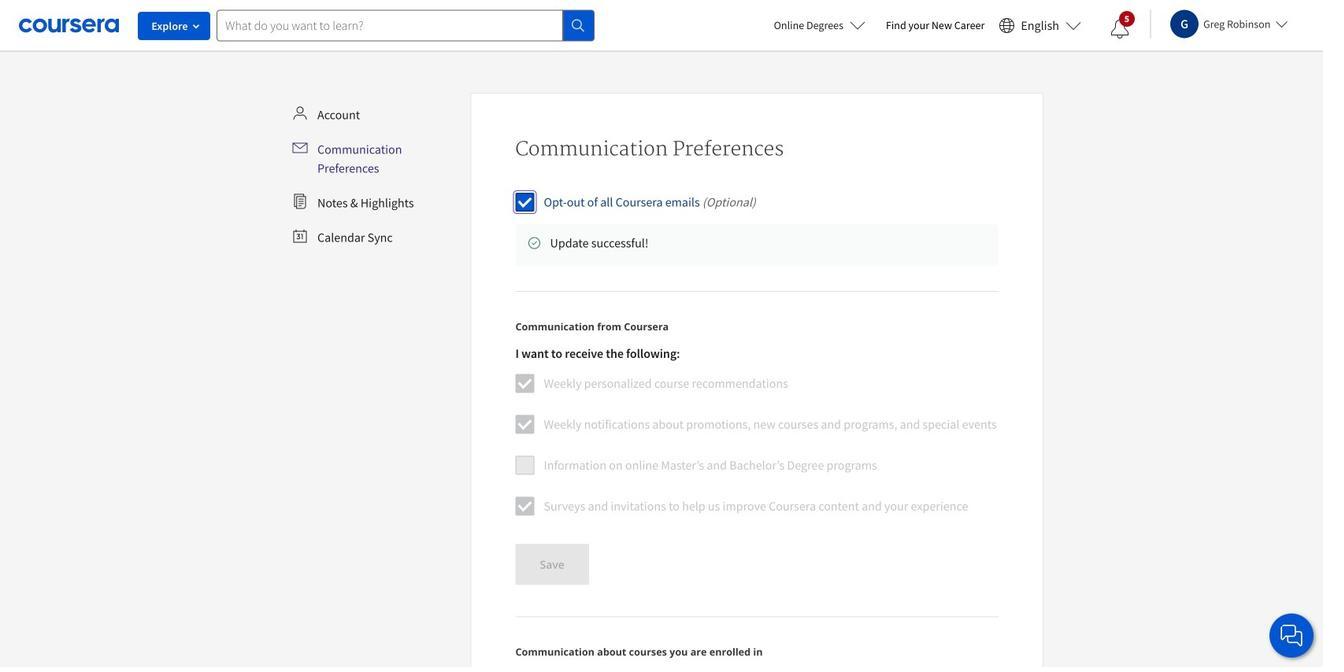 Task type: vqa. For each thing, say whether or not it's contained in the screenshot.
friends's Sanee
no



Task type: locate. For each thing, give the bounding box(es) containing it.
None search field
[[217, 10, 595, 41]]

group
[[516, 346, 997, 529]]

menu
[[286, 99, 464, 254]]

What do you want to learn? text field
[[217, 10, 563, 41]]



Task type: describe. For each thing, give the bounding box(es) containing it.
coursera image
[[19, 13, 119, 38]]



